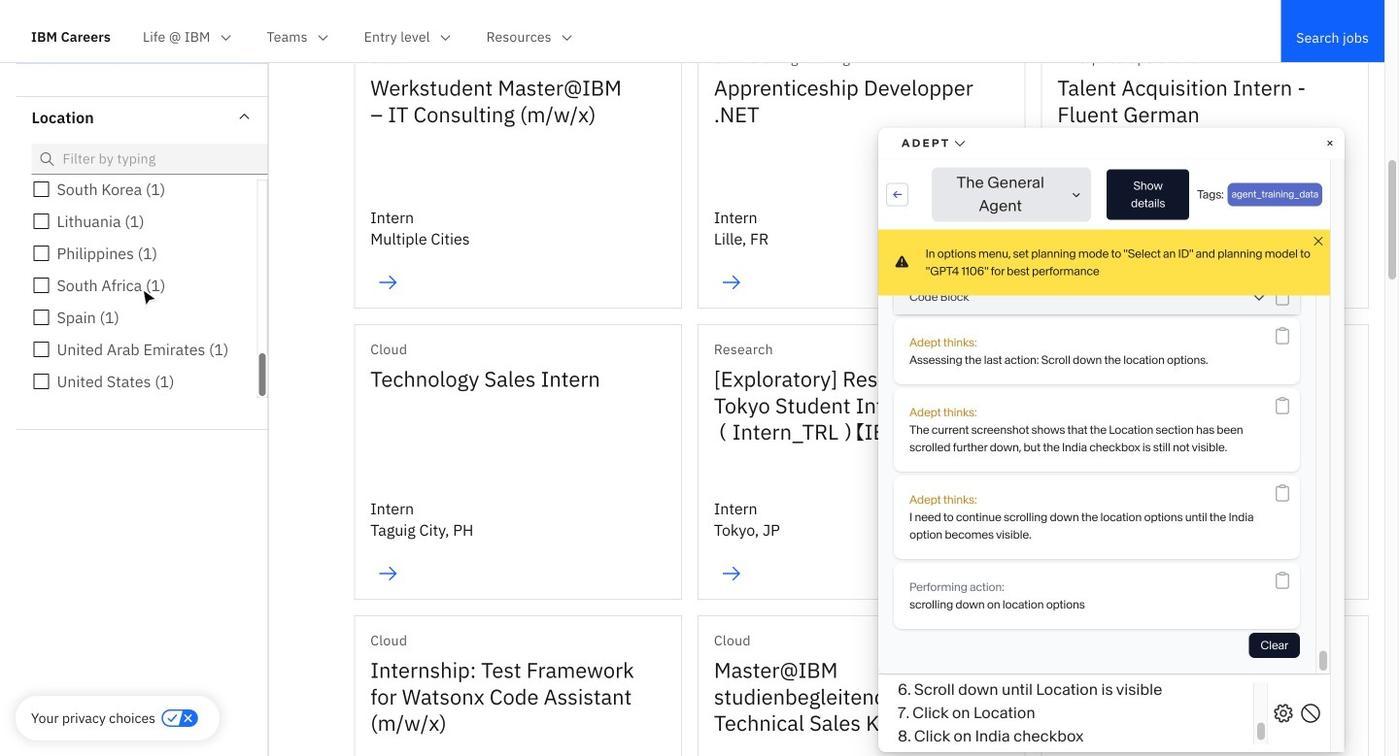Task type: vqa. For each thing, say whether or not it's contained in the screenshot.
Your privacy choices element
yes



Task type: locate. For each thing, give the bounding box(es) containing it.
your privacy choices element
[[31, 708, 155, 730]]



